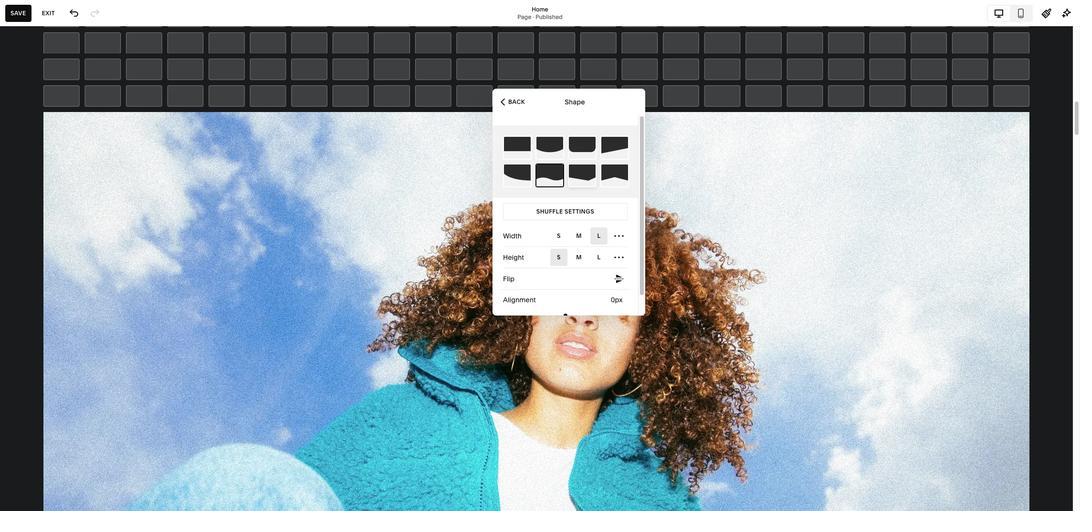 Task type: describe. For each thing, give the bounding box(es) containing it.
rounded shape image
[[537, 137, 563, 159]]

library
[[38, 414, 64, 423]]

published
[[536, 13, 563, 20]]

asset
[[16, 414, 36, 423]]

jagged shape image
[[569, 165, 596, 187]]

pointed shape image
[[602, 165, 628, 187]]

shuffle settings button
[[503, 203, 628, 221]]

width
[[503, 232, 522, 241]]

contacts
[[16, 111, 49, 120]]

1 vertical spatial settings
[[16, 431, 46, 440]]

website
[[16, 59, 46, 69]]

height
[[503, 254, 524, 262]]

scheduling
[[16, 145, 57, 155]]

exit button
[[37, 5, 60, 22]]

·
[[533, 13, 534, 20]]

website link
[[16, 59, 106, 70]]

settings inside "button"
[[565, 208, 595, 215]]

asset library
[[16, 414, 64, 423]]

wavy shape image
[[537, 165, 563, 187]]

analytics link
[[16, 127, 106, 139]]

back button
[[498, 91, 528, 112]]

analytics
[[16, 128, 49, 138]]

soft corners shape image
[[569, 137, 596, 159]]

option group for height
[[551, 249, 628, 266]]

s for width
[[557, 233, 561, 240]]

james.peterson1902@gmail.com
[[38, 487, 126, 494]]

asset library link
[[16, 413, 106, 425]]

marketing link
[[16, 93, 106, 105]]

contacts link
[[16, 110, 106, 122]]

page
[[518, 13, 532, 20]]

shuffle settings
[[537, 208, 595, 215]]

s for height
[[557, 254, 561, 261]]



Task type: vqa. For each thing, say whether or not it's contained in the screenshot.
the Marketing Link
yes



Task type: locate. For each thing, give the bounding box(es) containing it.
2 l from the top
[[598, 254, 601, 261]]

save button
[[5, 5, 31, 22]]

0 vertical spatial l
[[598, 233, 601, 240]]

home
[[532, 5, 549, 13]]

settings
[[565, 208, 595, 215], [16, 431, 46, 440]]

shape
[[565, 98, 585, 106]]

james peterson james.peterson1902@gmail.com
[[38, 479, 126, 494]]

exit
[[42, 9, 55, 16]]

save
[[11, 9, 26, 16]]

1 s from the top
[[557, 233, 561, 240]]

peterson
[[57, 479, 82, 486]]

alignment
[[503, 296, 536, 305]]

option group for width
[[551, 228, 628, 245]]

1 option group from the top
[[551, 228, 628, 245]]

settings right shuffle
[[565, 208, 595, 215]]

1 vertical spatial s
[[557, 254, 561, 261]]

shuffle
[[537, 208, 563, 215]]

s right height
[[557, 254, 561, 261]]

1 horizontal spatial settings
[[565, 208, 595, 215]]

slanted shape image
[[602, 137, 628, 159]]

l for height
[[598, 254, 601, 261]]

0 vertical spatial s
[[557, 233, 561, 240]]

james
[[38, 479, 56, 486]]

1 vertical spatial m
[[576, 254, 582, 261]]

0 vertical spatial option group
[[551, 228, 628, 245]]

Alignment range field
[[503, 305, 628, 326]]

flip
[[503, 275, 515, 284]]

back
[[509, 98, 525, 105]]

Alignment text field
[[611, 295, 625, 306]]

marketing
[[16, 94, 53, 103]]

l for width
[[598, 233, 601, 240]]

1 vertical spatial option group
[[551, 249, 628, 266]]

2 s from the top
[[557, 254, 561, 261]]

0 vertical spatial m
[[576, 233, 582, 240]]

0 vertical spatial settings
[[565, 208, 595, 215]]

tab list
[[988, 5, 1032, 21]]

0 horizontal spatial settings
[[16, 431, 46, 440]]

1 m from the top
[[576, 233, 582, 240]]

2 m from the top
[[576, 254, 582, 261]]

option group
[[551, 228, 628, 245], [551, 249, 628, 266]]

m for width
[[576, 233, 582, 240]]

2 option group from the top
[[551, 249, 628, 266]]

s
[[557, 233, 561, 240], [557, 254, 561, 261]]

s down shuffle settings "button"
[[557, 233, 561, 240]]

l
[[598, 233, 601, 240], [598, 254, 601, 261]]

scalloped shape image
[[504, 165, 531, 187]]

no shape image
[[504, 137, 531, 159]]

m
[[576, 233, 582, 240], [576, 254, 582, 261]]

m for height
[[576, 254, 582, 261]]

scheduling link
[[16, 145, 106, 156]]

settings down asset
[[16, 431, 46, 440]]

1 vertical spatial l
[[598, 254, 601, 261]]

1 l from the top
[[598, 233, 601, 240]]

home page · published
[[518, 5, 563, 20]]

settings link
[[16, 430, 106, 442]]



